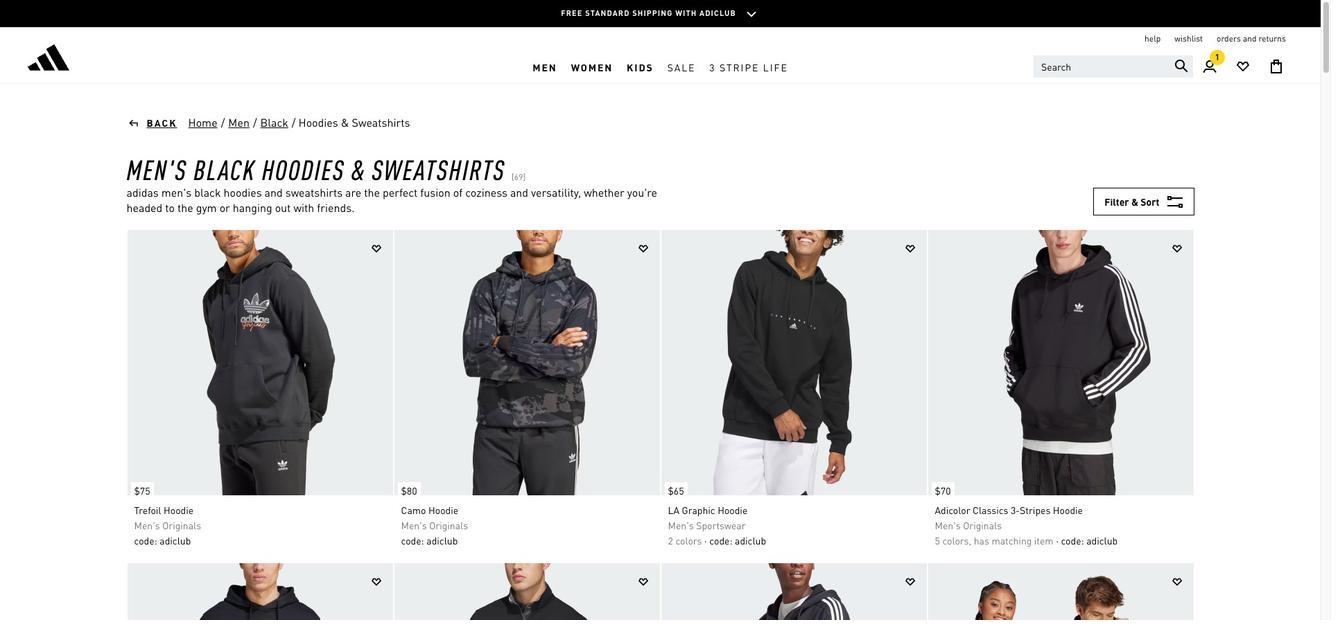 Task type: vqa. For each thing, say whether or not it's contained in the screenshot.
THE THE to the right
yes



Task type: locate. For each thing, give the bounding box(es) containing it.
colors,
[[943, 535, 972, 547]]

2 code: from the left
[[401, 535, 424, 547]]

2 horizontal spatial originals
[[964, 519, 1002, 532]]

black
[[260, 115, 288, 130], [194, 151, 256, 187]]

black up or
[[194, 151, 256, 187]]

1 horizontal spatial the
[[364, 185, 380, 200]]

men's black hoodies & sweatshirts [69]
[[127, 151, 526, 187]]

code: down sportswear
[[710, 535, 733, 547]]

adiclub
[[160, 535, 191, 547], [427, 535, 458, 547], [735, 535, 766, 547], [1087, 535, 1118, 547]]

classics
[[973, 504, 1009, 517]]

$70
[[935, 485, 951, 497]]

with
[[676, 8, 697, 18]]

1 vertical spatial sweatshirts
[[372, 151, 506, 187]]

shipping
[[633, 8, 673, 18]]

hoodie inside camo hoodie men's originals code: adiclub
[[429, 504, 459, 517]]

0 vertical spatial hoodies
[[299, 115, 338, 130]]

sweatshirts
[[286, 185, 343, 200]]

sort
[[1141, 196, 1160, 208]]

originals for camo hoodie
[[429, 519, 468, 532]]

hoodie right the trefoil
[[164, 504, 194, 517]]

kids
[[627, 61, 654, 73]]

men link
[[228, 114, 250, 131]]

0 horizontal spatial ·
[[705, 535, 707, 547]]

1 adiclub from the left
[[160, 535, 191, 547]]

and right orders
[[1244, 33, 1257, 44]]

stripe
[[720, 61, 760, 73]]

& up men's black hoodies & sweatshirts [69]
[[341, 115, 349, 130]]

3 hoodie from the left
[[718, 504, 748, 517]]

code:
[[134, 535, 157, 547], [401, 535, 424, 547], [710, 535, 733, 547], [1062, 535, 1085, 547]]

code: down camo
[[401, 535, 424, 547]]

code: inside la graphic hoodie men's sportswear 2 colors · code: adiclub
[[710, 535, 733, 547]]

men
[[228, 115, 250, 130]]

4 hoodie from the left
[[1053, 504, 1083, 517]]

coziness
[[466, 185, 508, 200]]

$65 link
[[661, 476, 688, 499]]

0 horizontal spatial and
[[265, 185, 283, 200]]

1 code: from the left
[[134, 535, 157, 547]]

& left "sort"
[[1132, 196, 1139, 208]]

and up out
[[265, 185, 283, 200]]

1 horizontal spatial originals
[[429, 519, 468, 532]]

filter & sort
[[1105, 196, 1160, 208]]

black inside black link
[[260, 115, 288, 130]]

women
[[571, 61, 613, 73]]

4 adiclub from the left
[[1087, 535, 1118, 547]]

0 horizontal spatial the
[[178, 200, 193, 215]]

back
[[147, 117, 177, 129]]

men's
[[127, 151, 187, 187], [134, 519, 160, 532], [401, 519, 427, 532], [668, 519, 694, 532], [935, 519, 961, 532]]

hoodies
[[299, 115, 338, 130], [262, 151, 345, 187]]

the
[[364, 185, 380, 200], [178, 200, 193, 215]]

& up friends.
[[351, 151, 366, 187]]

2 · from the left
[[1056, 535, 1059, 547]]

hoodie
[[164, 504, 194, 517], [429, 504, 459, 517], [718, 504, 748, 517], [1053, 504, 1083, 517]]

4 code: from the left
[[1062, 535, 1085, 547]]

men's down camo
[[401, 519, 427, 532]]

2 vertical spatial &
[[1132, 196, 1139, 208]]

3 stripe life link
[[703, 51, 795, 83]]

adidas
[[127, 185, 159, 200]]

0 horizontal spatial originals
[[162, 519, 201, 532]]

originals
[[162, 519, 201, 532], [429, 519, 468, 532], [964, 519, 1002, 532]]

friends.
[[317, 200, 355, 215]]

la
[[668, 504, 680, 517]]

the right to
[[178, 200, 193, 215]]

perfect
[[383, 185, 418, 200]]

code: down the trefoil
[[134, 535, 157, 547]]

1 originals from the left
[[162, 519, 201, 532]]

3 originals from the left
[[964, 519, 1002, 532]]

home
[[188, 115, 218, 130]]

men's down la
[[668, 519, 694, 532]]

1 hoodie from the left
[[164, 504, 194, 517]]

3 adiclub from the left
[[735, 535, 766, 547]]

and
[[1244, 33, 1257, 44], [265, 185, 283, 200], [510, 185, 529, 200]]

1 vertical spatial &
[[351, 151, 366, 187]]

men link
[[526, 51, 564, 83]]

1 vertical spatial the
[[178, 200, 193, 215]]

hoodies right black link
[[299, 115, 338, 130]]

or
[[220, 200, 230, 215]]

0 horizontal spatial &
[[341, 115, 349, 130]]

3 code: from the left
[[710, 535, 733, 547]]

1
[[1216, 52, 1220, 62]]

to
[[165, 200, 175, 215]]

hoodies
[[224, 185, 262, 200]]

· right item at bottom right
[[1056, 535, 1059, 547]]

men's down the trefoil
[[134, 519, 160, 532]]

& inside button
[[1132, 196, 1139, 208]]

hoodie right camo
[[429, 504, 459, 517]]

men's originals black adicolor classics 3-stripes hoodie image
[[928, 230, 1194, 496]]

0 vertical spatial sweatshirts
[[352, 115, 410, 130]]

fusion
[[421, 185, 451, 200]]

code: right item at bottom right
[[1062, 535, 1085, 547]]

hoodies up with
[[262, 151, 345, 187]]

$65
[[668, 485, 684, 497]]

code: inside trefoil hoodie men's originals code: adiclub
[[134, 535, 157, 547]]

1 horizontal spatial ·
[[1056, 535, 1059, 547]]

trefoil hoodie men's originals code: adiclub
[[134, 504, 201, 547]]

originals inside adicolor classics 3-stripes hoodie men's originals 5 colors, has matching item · code: adiclub
[[964, 519, 1002, 532]]

adicolor classics 3-stripes hoodie men's originals 5 colors, has matching item · code: adiclub
[[935, 504, 1118, 547]]

&
[[341, 115, 349, 130], [351, 151, 366, 187], [1132, 196, 1139, 208]]

2 adiclub from the left
[[427, 535, 458, 547]]

adiclub inside adicolor classics 3-stripes hoodie men's originals 5 colors, has matching item · code: adiclub
[[1087, 535, 1118, 547]]

matching
[[992, 535, 1032, 547]]

hoodie up sportswear
[[718, 504, 748, 517]]

sale link
[[661, 51, 703, 83]]

adidas men's black hoodies and sweatshirts are the perfect fusion of coziness and versatility, whether you're headed to the gym or hanging out with friends.
[[127, 185, 658, 215]]

sweatshirts
[[352, 115, 410, 130], [372, 151, 506, 187]]

life
[[763, 61, 788, 73]]

0 vertical spatial black
[[260, 115, 288, 130]]

1 horizontal spatial black
[[260, 115, 288, 130]]

men's down adicolor
[[935, 519, 961, 532]]

1 vertical spatial hoodies
[[262, 151, 345, 187]]

la graphic hoodie men's sportswear 2 colors · code: adiclub
[[668, 504, 766, 547]]

stripes
[[1020, 504, 1051, 517]]

1 vertical spatial black
[[194, 151, 256, 187]]

2 horizontal spatial &
[[1132, 196, 1139, 208]]

black right men
[[260, 115, 288, 130]]

sportswear black lounge heavy french terry hoodie image
[[928, 564, 1194, 621]]

· right colors
[[705, 535, 707, 547]]

· inside adicolor classics 3-stripes hoodie men's originals 5 colors, has matching item · code: adiclub
[[1056, 535, 1059, 547]]

black
[[194, 185, 221, 200]]

men's inside adicolor classics 3-stripes hoodie men's originals 5 colors, has matching item · code: adiclub
[[935, 519, 961, 532]]

0 horizontal spatial black
[[194, 151, 256, 187]]

code: inside camo hoodie men's originals code: adiclub
[[401, 535, 424, 547]]

originals inside trefoil hoodie men's originals code: adiclub
[[162, 519, 201, 532]]

0 vertical spatial the
[[364, 185, 380, 200]]

main navigation element
[[316, 51, 1005, 83]]

and down the [69]
[[510, 185, 529, 200]]

hoodie right 'stripes'
[[1053, 504, 1083, 517]]

2 hoodie from the left
[[429, 504, 459, 517]]

originals inside camo hoodie men's originals code: adiclub
[[429, 519, 468, 532]]

the right are
[[364, 185, 380, 200]]

1 · from the left
[[705, 535, 707, 547]]

adiclub
[[700, 8, 736, 18]]

1 horizontal spatial and
[[510, 185, 529, 200]]

code: inside adicolor classics 3-stripes hoodie men's originals 5 colors, has matching item · code: adiclub
[[1062, 535, 1085, 547]]

0 vertical spatial &
[[341, 115, 349, 130]]

2 originals from the left
[[429, 519, 468, 532]]

·
[[705, 535, 707, 547], [1056, 535, 1059, 547]]



Task type: describe. For each thing, give the bounding box(es) containing it.
standard
[[586, 8, 630, 18]]

men's sportswear black essentials fleece 3-stripes full-zip hoodie image
[[661, 564, 927, 621]]

hoodie inside trefoil hoodie men's originals code: adiclub
[[164, 504, 194, 517]]

out
[[275, 200, 291, 215]]

with
[[294, 200, 314, 215]]

are
[[345, 185, 362, 200]]

home link
[[188, 114, 218, 131]]

$80 link
[[394, 476, 421, 499]]

orders and returns link
[[1217, 33, 1287, 44]]

help
[[1145, 33, 1161, 44]]

5
[[935, 535, 940, 547]]

kids link
[[620, 51, 661, 83]]

hoodie inside adicolor classics 3-stripes hoodie men's originals 5 colors, has matching item · code: adiclub
[[1053, 504, 1083, 517]]

1 link
[[1194, 50, 1227, 83]]

camo
[[401, 504, 426, 517]]

whether
[[584, 185, 625, 200]]

hanging
[[233, 200, 272, 215]]

adiclub inside la graphic hoodie men's sportswear 2 colors · code: adiclub
[[735, 535, 766, 547]]

free
[[561, 8, 583, 18]]

sale
[[668, 61, 696, 73]]

men's up headed
[[127, 151, 187, 187]]

Search field
[[1034, 55, 1194, 78]]

returns
[[1259, 33, 1287, 44]]

men
[[533, 61, 557, 73]]

3
[[710, 61, 716, 73]]

free standard shipping with adiclub
[[561, 8, 736, 18]]

filter & sort button
[[1094, 188, 1195, 216]]

sportswear
[[697, 519, 746, 532]]

orders
[[1217, 33, 1241, 44]]

back button
[[127, 116, 177, 130]]

gym
[[196, 200, 217, 215]]

· inside la graphic hoodie men's sportswear 2 colors · code: adiclub
[[705, 535, 707, 547]]

orders and returns
[[1217, 33, 1287, 44]]

men's originals black trefoil hoodie image
[[127, 230, 393, 496]]

adicolor
[[935, 504, 971, 517]]

2 horizontal spatial and
[[1244, 33, 1257, 44]]

help link
[[1145, 33, 1161, 44]]

hoodie inside la graphic hoodie men's sportswear 2 colors · code: adiclub
[[718, 504, 748, 517]]

of
[[453, 185, 463, 200]]

$75 link
[[127, 476, 154, 499]]

& for filter
[[1132, 196, 1139, 208]]

women link
[[564, 51, 620, 83]]

wishlist link
[[1175, 33, 1203, 44]]

3-
[[1011, 504, 1020, 517]]

[69]
[[512, 172, 526, 182]]

$75
[[134, 485, 150, 497]]

men's
[[161, 185, 192, 200]]

2
[[668, 535, 673, 547]]

hoodies & sweatshirts
[[299, 115, 410, 130]]

men's inside camo hoodie men's originals code: adiclub
[[401, 519, 427, 532]]

wishlist
[[1175, 33, 1203, 44]]

headed
[[127, 200, 163, 215]]

& for hoodies
[[341, 115, 349, 130]]

$80
[[401, 485, 417, 497]]

colors
[[676, 535, 702, 547]]

men's sportswear black la graphic hoodie image
[[661, 230, 927, 496]]

adiclub inside camo hoodie men's originals code: adiclub
[[427, 535, 458, 547]]

graphic
[[682, 504, 716, 517]]

men's golf black elevated golf sweatshirt image
[[394, 564, 660, 621]]

originals for trefoil hoodie
[[162, 519, 201, 532]]

1 horizontal spatial &
[[351, 151, 366, 187]]

versatility,
[[531, 185, 581, 200]]

adiclub inside trefoil hoodie men's originals code: adiclub
[[160, 535, 191, 547]]

trefoil
[[134, 504, 161, 517]]

you're
[[627, 185, 658, 200]]

item
[[1035, 535, 1054, 547]]

men's originals black camo hoodie image
[[394, 230, 660, 496]]

men's originals black adicolor classics trefoil hoodie image
[[127, 564, 393, 621]]

camo hoodie men's originals code: adiclub
[[401, 504, 468, 547]]

men's inside trefoil hoodie men's originals code: adiclub
[[134, 519, 160, 532]]

has
[[974, 535, 990, 547]]

filter
[[1105, 196, 1130, 208]]

black link
[[260, 114, 289, 131]]

men's inside la graphic hoodie men's sportswear 2 colors · code: adiclub
[[668, 519, 694, 532]]

3 stripe life
[[710, 61, 788, 73]]

$70 link
[[928, 476, 955, 499]]



